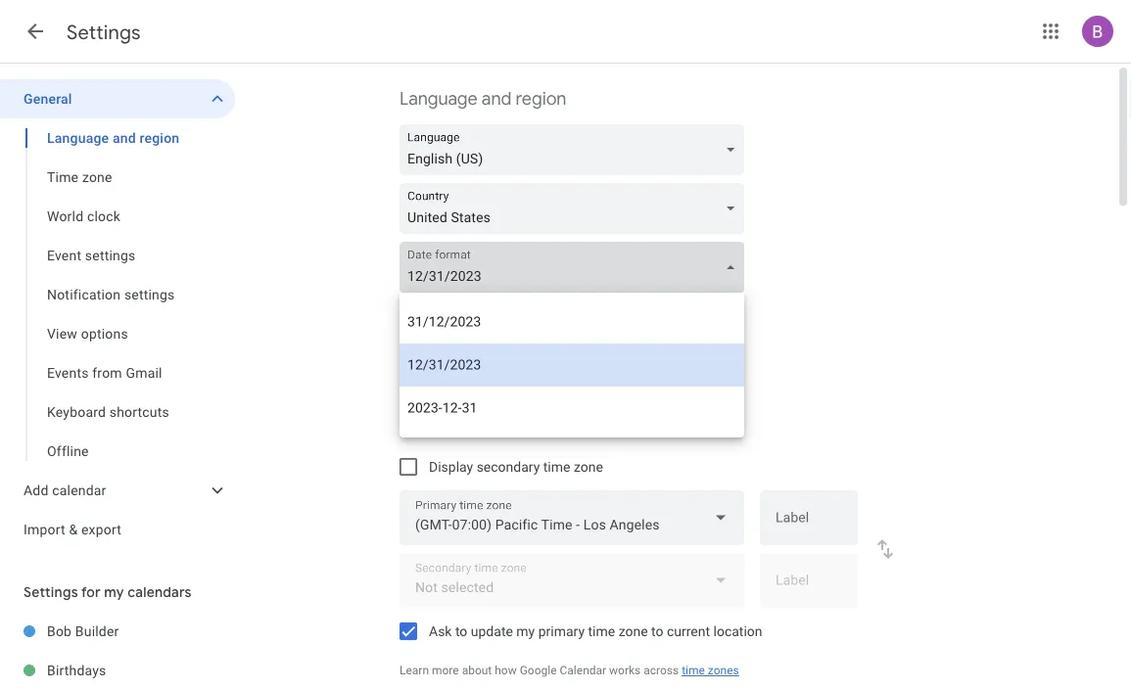 Task type: describe. For each thing, give the bounding box(es) containing it.
how
[[495, 664, 517, 678]]

Label for secondary time zone. text field
[[776, 574, 842, 602]]

0 vertical spatial time zone
[[47, 169, 112, 185]]

1 vertical spatial time zone
[[400, 419, 481, 441]]

0 vertical spatial language and region
[[400, 88, 566, 110]]

update
[[471, 623, 513, 640]]

calendars
[[128, 584, 192, 601]]

bob builder
[[47, 623, 119, 640]]

language inside group
[[47, 130, 109, 146]]

keyboard shortcuts
[[47, 404, 169, 420]]

settings for my calendars tree
[[0, 612, 235, 689]]

1 horizontal spatial time
[[400, 419, 438, 441]]

keyboard
[[47, 404, 106, 420]]

birthdays
[[47, 663, 106, 679]]

1 horizontal spatial my
[[516, 623, 535, 640]]

world
[[47, 208, 83, 224]]

settings for notification settings
[[124, 286, 175, 303]]

Label for primary time zone. text field
[[776, 511, 842, 539]]

zone inside group
[[82, 169, 112, 185]]

&
[[69, 522, 78, 538]]

tree containing general
[[0, 79, 235, 549]]

ask
[[429, 623, 452, 640]]

import
[[24, 522, 65, 538]]

notification
[[47, 286, 121, 303]]

12/31/2023 option
[[400, 344, 744, 387]]

learn
[[400, 664, 429, 678]]

0 vertical spatial time
[[543, 459, 570, 475]]

31/12/2023 option
[[400, 301, 744, 344]]

location
[[713, 623, 762, 640]]

settings for settings
[[67, 20, 141, 45]]

clock
[[87, 208, 120, 224]]

offline
[[47, 443, 89, 459]]

1 horizontal spatial and
[[482, 88, 512, 110]]

calendar
[[52, 482, 106, 499]]

group containing language and region
[[0, 119, 235, 471]]

1 horizontal spatial language
[[400, 88, 478, 110]]

settings for my calendars
[[24, 584, 192, 601]]

settings heading
[[67, 20, 141, 45]]

for
[[81, 584, 101, 601]]

display secondary time zone
[[429, 459, 603, 475]]

builder
[[75, 623, 119, 640]]

settings for settings for my calendars
[[24, 584, 78, 601]]

options
[[81, 326, 128, 342]]

events
[[47, 365, 89, 381]]

1 to from the left
[[455, 623, 467, 640]]

2 to from the left
[[651, 623, 664, 640]]



Task type: locate. For each thing, give the bounding box(es) containing it.
1 horizontal spatial language and region
[[400, 88, 566, 110]]

world clock
[[47, 208, 120, 224]]

bob builder tree item
[[0, 612, 235, 651]]

0 horizontal spatial my
[[104, 584, 124, 601]]

ask to update my primary time zone to current location
[[429, 623, 762, 640]]

0 horizontal spatial time
[[543, 459, 570, 475]]

settings up the options
[[124, 286, 175, 303]]

2 vertical spatial time
[[682, 664, 705, 678]]

zones
[[708, 664, 739, 678]]

settings up notification settings
[[85, 247, 136, 263]]

0 horizontal spatial language and region
[[47, 130, 180, 146]]

about
[[462, 664, 492, 678]]

1 horizontal spatial time
[[588, 623, 615, 640]]

2023-12-31 option
[[400, 387, 744, 430]]

time zone up world clock
[[47, 169, 112, 185]]

1 vertical spatial time
[[400, 419, 438, 441]]

tree
[[0, 79, 235, 549]]

time left zones
[[682, 664, 705, 678]]

1 vertical spatial region
[[140, 130, 180, 146]]

to
[[455, 623, 467, 640], [651, 623, 664, 640]]

2 horizontal spatial time
[[682, 664, 705, 678]]

event
[[47, 247, 81, 263]]

and inside group
[[113, 130, 136, 146]]

1 vertical spatial language
[[47, 130, 109, 146]]

settings for event settings
[[85, 247, 136, 263]]

1 horizontal spatial time zone
[[400, 419, 481, 441]]

shortcuts
[[109, 404, 169, 420]]

0 horizontal spatial language
[[47, 130, 109, 146]]

my
[[104, 584, 124, 601], [516, 623, 535, 640]]

language and region
[[400, 88, 566, 110], [47, 130, 180, 146]]

1 vertical spatial time
[[588, 623, 615, 640]]

0 vertical spatial language
[[400, 88, 478, 110]]

settings up bob
[[24, 584, 78, 601]]

and
[[482, 88, 512, 110], [113, 130, 136, 146]]

region inside group
[[140, 130, 180, 146]]

0 vertical spatial and
[[482, 88, 512, 110]]

zone up "clock"
[[82, 169, 112, 185]]

secondary
[[477, 459, 540, 475]]

0 horizontal spatial region
[[140, 130, 180, 146]]

language
[[400, 88, 478, 110], [47, 130, 109, 146]]

zone up display
[[442, 419, 481, 441]]

bob
[[47, 623, 72, 640]]

learn more about how google calendar works across time zones
[[400, 664, 739, 678]]

time
[[47, 169, 79, 185], [400, 419, 438, 441]]

0 vertical spatial time
[[47, 169, 79, 185]]

add
[[24, 482, 49, 499]]

to left current
[[651, 623, 664, 640]]

birthdays tree item
[[0, 651, 235, 689]]

across
[[644, 664, 679, 678]]

google
[[520, 664, 557, 678]]

settings
[[85, 247, 136, 263], [124, 286, 175, 303]]

time inside group
[[47, 169, 79, 185]]

gmail
[[126, 365, 162, 381]]

None field
[[400, 124, 752, 175], [400, 183, 752, 234], [400, 242, 752, 293], [400, 491, 744, 546], [400, 124, 752, 175], [400, 183, 752, 234], [400, 242, 752, 293], [400, 491, 744, 546]]

time zone up display
[[400, 419, 481, 441]]

view
[[47, 326, 77, 342]]

1 vertical spatial language and region
[[47, 130, 180, 146]]

time up display
[[400, 419, 438, 441]]

export
[[81, 522, 121, 538]]

settings up general tree item
[[67, 20, 141, 45]]

my right update
[[516, 623, 535, 640]]

display
[[429, 459, 473, 475]]

date format list box
[[400, 293, 744, 438]]

time zones link
[[682, 664, 739, 678]]

to right ask on the left bottom
[[455, 623, 467, 640]]

calendar
[[560, 664, 606, 678]]

events from gmail
[[47, 365, 162, 381]]

go back image
[[24, 20, 47, 43]]

settings
[[67, 20, 141, 45], [24, 584, 78, 601]]

time up world on the top left of the page
[[47, 169, 79, 185]]

time right secondary
[[543, 459, 570, 475]]

general
[[24, 91, 72, 107]]

1 horizontal spatial to
[[651, 623, 664, 640]]

0 horizontal spatial time
[[47, 169, 79, 185]]

time
[[543, 459, 570, 475], [588, 623, 615, 640], [682, 664, 705, 678]]

event settings
[[47, 247, 136, 263]]

1 vertical spatial settings
[[124, 286, 175, 303]]

current
[[667, 623, 710, 640]]

time right primary
[[588, 623, 615, 640]]

0 horizontal spatial to
[[455, 623, 467, 640]]

works
[[609, 664, 641, 678]]

region
[[516, 88, 566, 110], [140, 130, 180, 146]]

import & export
[[24, 522, 121, 538]]

0 vertical spatial my
[[104, 584, 124, 601]]

0 vertical spatial region
[[516, 88, 566, 110]]

more
[[432, 664, 459, 678]]

zone up works
[[619, 623, 648, 640]]

view options
[[47, 326, 128, 342]]

zone
[[82, 169, 112, 185], [442, 419, 481, 441], [574, 459, 603, 475], [619, 623, 648, 640]]

general tree item
[[0, 79, 235, 119]]

my right 'for'
[[104, 584, 124, 601]]

time zone
[[47, 169, 112, 185], [400, 419, 481, 441]]

1 horizontal spatial region
[[516, 88, 566, 110]]

0 vertical spatial settings
[[67, 20, 141, 45]]

1 vertical spatial my
[[516, 623, 535, 640]]

from
[[92, 365, 122, 381]]

1 vertical spatial settings
[[24, 584, 78, 601]]

0 horizontal spatial time zone
[[47, 169, 112, 185]]

1 vertical spatial and
[[113, 130, 136, 146]]

group
[[0, 119, 235, 471]]

birthdays link
[[47, 651, 235, 689]]

primary
[[538, 623, 585, 640]]

0 horizontal spatial and
[[113, 130, 136, 146]]

0 vertical spatial settings
[[85, 247, 136, 263]]

zone down 2023-12-31 option
[[574, 459, 603, 475]]

add calendar
[[24, 482, 106, 499]]

notification settings
[[47, 286, 175, 303]]



Task type: vqa. For each thing, say whether or not it's contained in the screenshot.
gmail
yes



